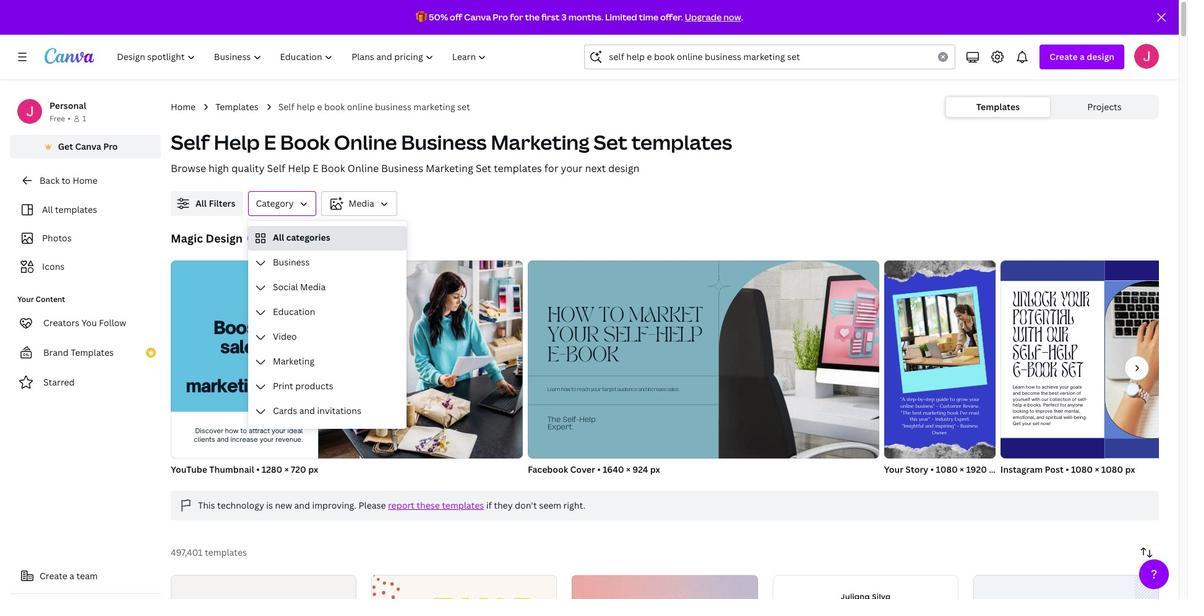 Task type: describe. For each thing, give the bounding box(es) containing it.
Search search field
[[609, 45, 931, 69]]

and inside "a step-by-step guide to grow your online business" - customer review. "the best marketing book i've read this year" - industry expert. "insightful and inspiring" - business owner.
[[926, 423, 934, 429]]

well-
[[1064, 415, 1074, 420]]

your story • 1080 × 1920 px
[[885, 464, 999, 475]]

instagram post • 1080 × 1080 px group
[[1001, 261, 1189, 476]]

1 vertical spatial online
[[348, 162, 379, 175]]

ideal
[[288, 427, 303, 435]]

expert. inside "a step-by-step guide to grow your online business" - customer review. "the best marketing book i've read this year" - industry expert. "insightful and inspiring" - business owner.
[[955, 416, 970, 423]]

cover
[[570, 464, 595, 475]]

.
[[741, 11, 743, 23]]

don't
[[515, 500, 537, 511]]

step-
[[907, 397, 918, 403]]

• for instagram post • 1080 × 1080 px
[[1066, 464, 1069, 475]]

business inside "a step-by-step guide to grow your online business" - customer review. "the best marketing book i've read this year" - industry expert. "insightful and inspiring" - business owner.
[[961, 423, 978, 429]]

learn inside "unlock your potential with our self-help e-book set learn how to achieve your goals and become the best version of yourself with our collection of self- help e-books. perfect for anyone looking to improve their mental, emotional, and spiritual well-being. get your set now!"
[[1013, 384, 1025, 390]]

business up media button
[[381, 162, 423, 175]]

back to home
[[40, 175, 97, 186]]

boost
[[214, 317, 262, 339]]

projects
[[1088, 101, 1122, 113]]

e-
[[1024, 403, 1028, 408]]

free
[[50, 113, 65, 124]]

books.
[[1028, 403, 1042, 408]]

help inside the self-help expert.
[[579, 416, 596, 423]]

your content
[[17, 294, 65, 305]]

icons
[[42, 261, 65, 272]]

projects link
[[1053, 97, 1157, 117]]

mindful
[[274, 275, 303, 284]]

0 vertical spatial of
[[1077, 390, 1081, 396]]

1 horizontal spatial templates
[[216, 101, 259, 113]]

how to market your self-help e-book
[[548, 307, 703, 365]]

looking
[[1013, 409, 1029, 414]]

brand templates link
[[10, 340, 161, 365]]

emotional,
[[1013, 415, 1036, 420]]

for inside self help e book online business marketing set templates browse high quality self help e book online business marketing set templates for your next design
[[545, 162, 559, 175]]

your left "story"
[[885, 464, 904, 475]]

category button
[[249, 191, 316, 216]]

target
[[602, 388, 617, 392]]

0 horizontal spatial templates
[[71, 347, 114, 358]]

1 vertical spatial book
[[321, 162, 345, 175]]

best inside "unlock your potential with our self-help e-book set learn how to achieve your goals and become the best version of yourself with our collection of self- help e-books. perfect for anyone looking to improve their mental, emotional, and spiritual well-being. get your set now!"
[[1049, 390, 1059, 396]]

months.
[[569, 11, 604, 23]]

3
[[562, 11, 567, 23]]

1280
[[262, 464, 283, 475]]

0 horizontal spatial -
[[932, 416, 934, 423]]

1 vertical spatial of
[[1072, 396, 1077, 402]]

post
[[1045, 464, 1064, 475]]

all categories
[[273, 232, 330, 243]]

high
[[209, 162, 229, 175]]

your left content
[[17, 294, 34, 305]]

youtube
[[171, 464, 207, 475]]

🎁 50% off canva pro for the first 3 months. limited time offer. upgrade now .
[[416, 11, 743, 23]]

self- inside how to market your self-help e-book
[[604, 327, 656, 346]]

all templates link
[[17, 198, 154, 222]]

technology
[[217, 500, 264, 511]]

photos
[[42, 232, 72, 244]]

book inside how to market your self-help e-book
[[566, 347, 619, 365]]

how for target
[[561, 388, 571, 392]]

your up revenue. on the left of the page
[[272, 427, 286, 435]]

self help e book online business marketing set templates browse high quality self help e book online business marketing set templates for your next design
[[171, 129, 733, 175]]

media button
[[321, 191, 397, 216]]

2 vertical spatial -
[[957, 423, 959, 429]]

back to home link
[[10, 168, 161, 193]]

the self-help expert.
[[548, 416, 596, 431]]

all for all templates
[[42, 204, 53, 215]]

discover
[[195, 427, 223, 435]]

market
[[629, 307, 703, 326]]

anyone
[[1068, 403, 1083, 408]]

off
[[450, 11, 463, 23]]

business button
[[248, 251, 407, 275]]

720
[[291, 464, 306, 475]]

get inside "unlock your potential with our self-help e-book set learn how to achieve your goals and become the best version of yourself with our collection of self- help e-books. perfect for anyone looking to improve their mental, emotional, and spiritual well-being. get your set now!"
[[1013, 421, 1021, 426]]

with for self-
[[1013, 327, 1043, 348]]

is
[[266, 500, 273, 511]]

self- inside the self-help expert.
[[563, 416, 579, 423]]

facebook cover • 1640 × 924 px group
[[528, 256, 899, 476]]

to inside "a step-by-step guide to grow your online business" - customer review. "the best marketing book i've read this year" - industry expert. "insightful and inspiring" - business owner.
[[950, 397, 955, 403]]

mindful marketing
[[263, 275, 303, 292]]

increase for ideal
[[231, 435, 258, 444]]

1080 for story
[[936, 464, 958, 475]]

business
[[375, 101, 412, 113]]

content
[[36, 294, 65, 305]]

discover how to attract your ideal clients and increase your revenue.
[[194, 427, 303, 444]]

• for youtube thumbnail • 1280 × 720 px
[[256, 464, 260, 475]]

your inside self help e book online business marketing set templates browse high quality self help e book online business marketing set templates for your next design
[[561, 162, 583, 175]]

best inside "a step-by-step guide to grow your online business" - customer review. "the best marketing book i've read this year" - industry expert. "insightful and inspiring" - business owner.
[[913, 410, 922, 416]]

blue minimalist business e-book instagram story image
[[974, 575, 1159, 599]]

learn inside how to market your self-help e-book group
[[548, 388, 560, 392]]

1 horizontal spatial set
[[594, 129, 628, 155]]

home link
[[171, 100, 196, 114]]

right.
[[564, 500, 586, 511]]

help inside "unlock your potential with our self-help e-book set learn how to achieve your goals and become the best version of yourself with our collection of self- help e-books. perfect for anyone looking to improve their mental, emotional, and spiritual well-being. get your set now!"
[[1013, 403, 1023, 408]]

youtube thumbnail • 1280 × 720 px group
[[171, 256, 523, 476]]

0 vertical spatial home
[[171, 101, 196, 113]]

1 vertical spatial set
[[476, 162, 492, 175]]

0 horizontal spatial book
[[324, 101, 345, 113]]

facebook cover • 1640 × 924 px
[[528, 464, 660, 475]]

your inside how to market your self-help e-book
[[548, 327, 599, 346]]

boost your sales with these marketing tips group
[[171, 256, 523, 459]]

the
[[548, 416, 561, 423]]

to inside how to market your self-help e-book
[[599, 307, 624, 326]]

seem
[[539, 500, 562, 511]]

px for facebook cover • 1640 × 924 px
[[650, 464, 660, 475]]

social media button
[[248, 275, 407, 300]]

your up version
[[1060, 384, 1069, 390]]

and down improve
[[1037, 415, 1045, 420]]

achieve
[[1042, 384, 1059, 390]]

instagram post • 1080 × 1080 px
[[1001, 464, 1136, 475]]

help up quality on the top of the page
[[214, 129, 260, 155]]

red simple self-help book cover image
[[171, 575, 357, 599]]

products
[[295, 380, 333, 392]]

their
[[1054, 409, 1064, 414]]

924
[[633, 464, 648, 475]]

all templates
[[42, 204, 97, 215]]

how for ideal
[[225, 427, 239, 435]]

px for instagram post • 1080 × 1080 px
[[1126, 464, 1136, 475]]

social media
[[273, 281, 326, 293]]

× for 924
[[626, 464, 631, 475]]

brand templates
[[43, 347, 114, 358]]

your inside "unlock your potential with our self-help e-book set learn how to achieve your goals and become the best version of yourself with our collection of self- help e-books. perfect for anyone looking to improve their mental, emotional, and spiritual well-being. get your set now!"
[[1061, 292, 1090, 312]]

to up become on the bottom of page
[[1036, 384, 1041, 390]]

invitations
[[317, 405, 361, 417]]

education button
[[248, 300, 407, 325]]

team
[[76, 570, 98, 582]]

with up books.
[[1032, 396, 1041, 402]]

personal
[[50, 100, 86, 111]]

design
[[206, 231, 243, 246]]

you
[[82, 317, 97, 329]]

first
[[542, 11, 560, 23]]

• for facebook cover • 1640 × 924 px
[[598, 464, 601, 475]]

reach
[[577, 388, 590, 392]]

0 vertical spatial marketing
[[414, 101, 455, 113]]

browse
[[171, 162, 206, 175]]

business down business
[[401, 129, 487, 155]]

templates link
[[216, 100, 259, 114]]

business inside business dropdown button
[[273, 256, 310, 268]]

next
[[585, 162, 606, 175]]

facebook
[[528, 464, 568, 475]]

all filters button
[[171, 191, 244, 216]]

0 vertical spatial -
[[936, 403, 939, 409]]

px for youtube thumbnail • 1280 × 720 px
[[308, 464, 318, 475]]

how to market your self-help e-book group
[[528, 256, 899, 459]]

perfect
[[1044, 403, 1059, 408]]

limited
[[605, 11, 637, 23]]

sales.
[[668, 388, 679, 392]]

brand
[[43, 347, 69, 358]]

expert. inside the self-help expert.
[[548, 424, 574, 431]]

this technology is new and improving. please report these templates if they don't seem right.
[[198, 500, 586, 511]]

create a design button
[[1040, 45, 1125, 69]]

and inside discover how to attract your ideal clients and increase your revenue.
[[217, 435, 229, 444]]

icons link
[[17, 255, 154, 279]]

to left reach
[[571, 388, 576, 392]]

upgrade now button
[[685, 11, 741, 23]]

your inside boost your sales with these marketing tips
[[266, 317, 302, 339]]

to right back
[[62, 175, 71, 186]]

2 vertical spatial self
[[267, 162, 286, 175]]

your down attract
[[260, 435, 274, 444]]

black and pink geometric lines self help book cover image
[[572, 575, 758, 599]]

boost your sales with these marketing tips
[[186, 317, 302, 396]]

our
[[1047, 327, 1069, 348]]

help up category button
[[288, 162, 310, 175]]

starred
[[43, 376, 75, 388]]

and up yourself at right
[[1013, 390, 1021, 396]]

report these templates link
[[388, 500, 484, 511]]

get inside button
[[58, 141, 73, 152]]

0 vertical spatial e
[[264, 129, 276, 155]]



Task type: vqa. For each thing, say whether or not it's contained in the screenshot.
Jacob Simon icon
no



Task type: locate. For each thing, give the bounding box(es) containing it.
1920
[[967, 464, 987, 475]]

with for marketing
[[268, 336, 302, 358]]

james peterson image
[[1135, 44, 1159, 69]]

these up print
[[255, 355, 302, 377]]

your down social
[[266, 317, 302, 339]]

create for create a team
[[40, 570, 67, 582]]

create a team
[[40, 570, 98, 582]]

the inside "unlock your potential with our self-help e-book set learn how to achieve your goals and become the best version of yourself with our collection of self- help e-books. perfect for anyone looking to improve their mental, emotional, and spiritual well-being. get your set now!"
[[1041, 390, 1048, 396]]

a inside button
[[70, 570, 74, 582]]

unlock
[[1013, 292, 1057, 312]]

px
[[308, 464, 318, 475], [650, 464, 660, 475], [989, 464, 999, 475], [1126, 464, 1136, 475]]

create for create a design
[[1050, 51, 1078, 63]]

1 vertical spatial create
[[40, 570, 67, 582]]

clients
[[194, 435, 215, 444]]

starred link
[[10, 370, 161, 395]]

- down guide at the bottom
[[936, 403, 939, 409]]

"a step-by-step guide to grow your online business" - customer review. "the best marketing book i've read this year" - industry expert. "insightful and inspiring" - business owner. group
[[873, 252, 1011, 474]]

how inside discover how to attract your ideal clients and increase your revenue.
[[225, 427, 239, 435]]

e- inside how to market your self-help e-book
[[548, 347, 566, 365]]

book inside "a step-by-step guide to grow your online business" - customer review. "the best marketing book i've read this year" - industry expert. "insightful and inspiring" - business owner.
[[948, 410, 959, 416]]

set up self help e book online business marketing set templates browse high quality self help e book online business marketing set templates for your next design
[[458, 101, 470, 113]]

get canva pro
[[58, 141, 118, 152]]

1 vertical spatial online
[[901, 403, 914, 409]]

3 1080 from the left
[[1102, 464, 1124, 475]]

0 horizontal spatial how
[[225, 427, 239, 435]]

e
[[264, 129, 276, 155], [313, 162, 319, 175]]

to up "customer"
[[950, 397, 955, 403]]

customer
[[940, 403, 962, 409]]

category
[[256, 197, 294, 209]]

colourful self help development book cover image
[[372, 575, 557, 599]]

all left categories
[[273, 232, 284, 243]]

2 vertical spatial set
[[1062, 362, 1084, 383]]

0 horizontal spatial get
[[58, 141, 73, 152]]

497,401
[[171, 547, 203, 558]]

your up our
[[1061, 292, 1090, 312]]

a left team
[[70, 570, 74, 582]]

a for team
[[70, 570, 74, 582]]

1 vertical spatial best
[[913, 410, 922, 416]]

your inside "a step-by-step guide to grow your online business" - customer review. "the best marketing book i've read this year" - industry expert. "insightful and inspiring" - business owner.
[[970, 397, 980, 403]]

magic design
[[171, 231, 243, 246]]

• right "story"
[[931, 464, 934, 475]]

1 horizontal spatial marketing
[[414, 101, 455, 113]]

× left 1920
[[960, 464, 965, 475]]

set
[[458, 101, 470, 113], [1033, 421, 1040, 426]]

self- down market at right bottom
[[604, 327, 656, 346]]

self-
[[1078, 396, 1088, 402]]

help inside how to market your self-help e-book
[[656, 327, 702, 346]]

audience
[[618, 388, 638, 392]]

home inside back to home link
[[73, 175, 97, 186]]

help inside "unlock your potential with our self-help e-book set learn how to achieve your goals and become the best version of yourself with our collection of self- help e-books. perfect for anyone looking to improve their mental, emotional, and spiritual well-being. get your set now!"
[[1049, 344, 1078, 365]]

0 vertical spatial get
[[58, 141, 73, 152]]

online up "the
[[901, 403, 914, 409]]

industry
[[935, 416, 953, 423]]

media inside social media dropdown button
[[300, 281, 326, 293]]

px for your story • 1080 × 1920 px
[[989, 464, 999, 475]]

1 horizontal spatial pro
[[493, 11, 508, 23]]

1 vertical spatial set
[[1033, 421, 1040, 426]]

1 1080 from the left
[[936, 464, 958, 475]]

0 horizontal spatial online
[[347, 101, 373, 113]]

design left james peterson icon
[[1087, 51, 1115, 63]]

self- inside "unlock your potential with our self-help e-book set learn how to achieve your goals and become the best version of yourself with our collection of self- help e-books. perfect for anyone looking to improve their mental, emotional, and spiritual well-being. get your set now!"
[[1013, 344, 1049, 365]]

i've
[[960, 410, 968, 416]]

photos link
[[17, 227, 154, 250]]

help down reach
[[579, 416, 596, 423]]

your
[[561, 162, 583, 175], [266, 317, 302, 339], [1060, 384, 1069, 390], [591, 388, 601, 392], [970, 397, 980, 403], [1022, 421, 1032, 426], [272, 427, 286, 435], [260, 435, 274, 444]]

e- inside "unlock your potential with our self-help e-book set learn how to achieve your goals and become the best version of yourself with our collection of self- help e-books. perfect for anyone looking to improve their mental, emotional, and spiritual well-being. get your set now!"
[[1013, 362, 1028, 383]]

3 px from the left
[[989, 464, 999, 475]]

and down year"
[[926, 423, 934, 429]]

your inside how to market your self-help e-book group
[[591, 388, 601, 392]]

book inside "unlock your potential with our self-help e-book set learn how to achieve your goals and become the best version of yourself with our collection of self- help e-books. perfect for anyone looking to improve their mental, emotional, and spiritual well-being. get your set now!"
[[1028, 362, 1058, 383]]

cards and invitations button
[[248, 399, 407, 424]]

1 horizontal spatial expert.
[[955, 416, 970, 423]]

book up achieve
[[1028, 362, 1058, 383]]

and right 'new'
[[294, 500, 310, 511]]

0 horizontal spatial pro
[[103, 141, 118, 152]]

2 horizontal spatial templates
[[977, 101, 1020, 113]]

0 vertical spatial set
[[594, 129, 628, 155]]

help left e
[[297, 101, 315, 113]]

1 horizontal spatial design
[[1087, 51, 1115, 63]]

home
[[171, 101, 196, 113], [73, 175, 97, 186]]

0 vertical spatial book
[[280, 129, 330, 155]]

all inside button
[[273, 232, 284, 243]]

pro up back to home link
[[103, 141, 118, 152]]

your right reach
[[591, 388, 601, 392]]

how inside "unlock your potential with our self-help e-book set learn how to achieve your goals and become the best version of yourself with our collection of self- help e-books. perfect for anyone looking to improve their mental, emotional, and spiritual well-being. get your set now!"
[[1026, 384, 1035, 390]]

1 horizontal spatial self-
[[604, 327, 656, 346]]

marketing inside 'group'
[[263, 282, 303, 292]]

top level navigation element
[[109, 45, 497, 69]]

marketing right business
[[414, 101, 455, 113]]

None search field
[[585, 45, 956, 69]]

to inside discover how to attract your ideal clients and increase your revenue.
[[240, 427, 247, 435]]

pro right off
[[493, 11, 508, 23]]

marketing inside boost your sales with these marketing tips
[[186, 375, 268, 396]]

0 horizontal spatial for
[[510, 11, 523, 23]]

0 vertical spatial online
[[334, 129, 397, 155]]

1 vertical spatial the
[[1041, 390, 1048, 396]]

1
[[82, 113, 86, 124]]

yellow minimalist self-help book cover image
[[773, 575, 959, 599]]

online down self help e book online business marketing set
[[334, 129, 397, 155]]

self right quality on the top of the page
[[267, 162, 286, 175]]

to down books.
[[1030, 409, 1034, 414]]

1 vertical spatial a
[[70, 570, 74, 582]]

book down e
[[280, 129, 330, 155]]

read
[[969, 410, 979, 416]]

create a design
[[1050, 51, 1115, 63]]

e-
[[548, 347, 566, 365], [1013, 362, 1028, 383]]

1 vertical spatial canva
[[75, 141, 101, 152]]

- right year"
[[932, 416, 934, 423]]

for inside "unlock your potential with our self-help e-book set learn how to achieve your goals and become the best version of yourself with our collection of self- help e-books. perfect for anyone looking to improve their mental, emotional, and spiritual well-being. get your set now!"
[[1061, 403, 1067, 408]]

1 vertical spatial book
[[566, 347, 619, 365]]

now
[[724, 11, 741, 23]]

potential
[[1013, 309, 1075, 330]]

these right report at the bottom left
[[417, 500, 440, 511]]

• right free
[[68, 113, 71, 124]]

1 vertical spatial home
[[73, 175, 97, 186]]

home left templates link
[[171, 101, 196, 113]]

book down "customer"
[[948, 410, 959, 416]]

learn up yourself at right
[[1013, 384, 1025, 390]]

1 vertical spatial design
[[608, 162, 640, 175]]

2 × from the left
[[626, 464, 631, 475]]

spiritual
[[1046, 415, 1063, 420]]

your story • 1080 × 1920 px group
[[873, 252, 1011, 476]]

quality
[[231, 162, 265, 175]]

online left business
[[347, 101, 373, 113]]

your up 'review.'
[[970, 397, 980, 403]]

for left "next"
[[545, 162, 559, 175]]

0 horizontal spatial set
[[458, 101, 470, 113]]

get
[[58, 141, 73, 152], [1013, 421, 1021, 426]]

offer.
[[660, 11, 683, 23]]

grow
[[957, 397, 968, 403]]

0 horizontal spatial home
[[73, 175, 97, 186]]

1 horizontal spatial these
[[417, 500, 440, 511]]

book
[[280, 129, 330, 155], [321, 162, 345, 175], [1028, 362, 1058, 383]]

e up quality on the top of the page
[[264, 129, 276, 155]]

time
[[639, 11, 659, 23]]

these
[[255, 355, 302, 377], [417, 500, 440, 511]]

0 horizontal spatial 1080
[[936, 464, 958, 475]]

0 horizontal spatial design
[[608, 162, 640, 175]]

creators you follow link
[[10, 311, 161, 336]]

upgrade
[[685, 11, 722, 23]]

canva right off
[[464, 11, 491, 23]]

video button
[[248, 325, 407, 350]]

create inside create a design dropdown button
[[1050, 51, 1078, 63]]

expert.
[[955, 416, 970, 423], [548, 424, 574, 431]]

expert. down i've
[[955, 416, 970, 423]]

online up media button
[[348, 162, 379, 175]]

1 horizontal spatial how
[[561, 388, 571, 392]]

for down "collection"
[[1061, 403, 1067, 408]]

2 horizontal spatial marketing
[[923, 410, 946, 416]]

media inside media button
[[349, 197, 374, 209]]

online inside "a step-by-step guide to grow your online business" - customer review. "the best marketing book i've read this year" - industry expert. "insightful and inspiring" - business owner.
[[901, 403, 914, 409]]

online
[[334, 129, 397, 155], [348, 162, 379, 175]]

cards
[[273, 405, 297, 417]]

to right how
[[599, 307, 624, 326]]

0 vertical spatial media
[[349, 197, 374, 209]]

unlock your potential with our self-help e-book set group
[[1001, 261, 1189, 459]]

print products
[[273, 380, 333, 392]]

cards and invitations
[[273, 405, 361, 417]]

a up the projects link
[[1080, 51, 1085, 63]]

all down back
[[42, 204, 53, 215]]

get down "emotional,"
[[1013, 421, 1021, 426]]

• for your story • 1080 × 1920 px
[[931, 464, 934, 475]]

0 vertical spatial design
[[1087, 51, 1115, 63]]

how left reach
[[561, 388, 571, 392]]

business up mindful
[[273, 256, 310, 268]]

unlock your potential with our self-help e-book set learn how to achieve your goals and become the best version of yourself with our collection of self- help e-books. perfect for anyone looking to improve their mental, emotional, and spiritual well-being. get your set now!
[[1013, 292, 1090, 426]]

self help e book online business marketing set
[[278, 101, 470, 113]]

1 vertical spatial e
[[313, 162, 319, 175]]

1 horizontal spatial increase
[[648, 388, 667, 392]]

1 horizontal spatial get
[[1013, 421, 1021, 426]]

1 horizontal spatial help
[[1013, 403, 1023, 408]]

× left '720'
[[285, 464, 289, 475]]

owner.
[[932, 430, 948, 436]]

0 vertical spatial a
[[1080, 51, 1085, 63]]

increase inside how to market your self-help e-book group
[[648, 388, 667, 392]]

0 vertical spatial expert.
[[955, 416, 970, 423]]

marketing inside "a step-by-step guide to grow your online business" - customer review. "the best marketing book i've read this year" - industry expert. "insightful and inspiring" - business owner.
[[923, 410, 946, 416]]

to left attract
[[240, 427, 247, 435]]

tips
[[272, 375, 302, 396]]

1 horizontal spatial e
[[313, 162, 319, 175]]

all inside button
[[196, 197, 207, 209]]

0 vertical spatial canva
[[464, 11, 491, 23]]

help up looking
[[1013, 403, 1023, 408]]

1 horizontal spatial home
[[171, 101, 196, 113]]

increase for target
[[648, 388, 667, 392]]

your left "next"
[[561, 162, 583, 175]]

2 px from the left
[[650, 464, 660, 475]]

learn left reach
[[548, 388, 560, 392]]

1 horizontal spatial online
[[901, 403, 914, 409]]

of up anyone
[[1072, 396, 1077, 402]]

improving.
[[312, 500, 357, 511]]

self left e
[[278, 101, 295, 113]]

× for 1920
[[960, 464, 965, 475]]

0 vertical spatial the
[[525, 11, 540, 23]]

and
[[638, 388, 647, 392], [1013, 390, 1021, 396], [299, 405, 315, 417], [1037, 415, 1045, 420], [926, 423, 934, 429], [217, 435, 229, 444], [294, 500, 310, 511]]

book right e
[[324, 101, 345, 113]]

1 horizontal spatial the
[[1041, 390, 1048, 396]]

2 1080 from the left
[[1071, 464, 1093, 475]]

1 horizontal spatial best
[[1049, 390, 1059, 396]]

1 vertical spatial -
[[932, 416, 934, 423]]

how right discover
[[225, 427, 239, 435]]

a inside dropdown button
[[1080, 51, 1085, 63]]

marketing button
[[248, 350, 407, 375]]

these inside boost your sales with these marketing tips
[[255, 355, 302, 377]]

0 horizontal spatial learn
[[548, 388, 560, 392]]

0 horizontal spatial marketing
[[186, 375, 268, 396]]

design right "next"
[[608, 162, 640, 175]]

1 horizontal spatial all
[[196, 197, 207, 209]]

increase down attract
[[231, 435, 258, 444]]

marketing down business"
[[923, 410, 946, 416]]

0 horizontal spatial canva
[[75, 141, 101, 152]]

and down discover
[[217, 435, 229, 444]]

"the
[[901, 410, 911, 416]]

increase left sales. at the bottom right of page
[[648, 388, 667, 392]]

marketing
[[414, 101, 455, 113], [186, 375, 268, 396], [923, 410, 946, 416]]

create a team button
[[10, 564, 161, 589]]

the up our
[[1041, 390, 1048, 396]]

e
[[317, 101, 322, 113]]

expert. down the at left
[[548, 424, 574, 431]]

1 vertical spatial self
[[171, 129, 210, 155]]

0 horizontal spatial these
[[255, 355, 302, 377]]

0 vertical spatial online
[[347, 101, 373, 113]]

Sort by button
[[1135, 540, 1159, 565]]

guide
[[936, 397, 949, 403]]

2 vertical spatial book
[[948, 410, 959, 416]]

1 horizontal spatial a
[[1080, 51, 1085, 63]]

0 vertical spatial self
[[278, 101, 295, 113]]

497,401 templates
[[171, 547, 247, 558]]

for left "first"
[[510, 11, 523, 23]]

2 horizontal spatial book
[[948, 410, 959, 416]]

media up all categories button
[[349, 197, 374, 209]]

and right audience
[[638, 388, 647, 392]]

back
[[40, 175, 60, 186]]

pro inside button
[[103, 141, 118, 152]]

"a
[[900, 397, 905, 403]]

all for all categories
[[273, 232, 284, 243]]

print
[[273, 380, 293, 392]]

0 horizontal spatial set
[[476, 162, 492, 175]]

2 horizontal spatial set
[[1062, 362, 1084, 383]]

set left 'now!'
[[1033, 421, 1040, 426]]

they
[[494, 500, 513, 511]]

0 horizontal spatial all
[[42, 204, 53, 215]]

business"
[[916, 403, 935, 409]]

magic
[[171, 231, 203, 246]]

with left our
[[1013, 327, 1043, 348]]

e- down how
[[548, 347, 566, 365]]

home up all templates link
[[73, 175, 97, 186]]

create
[[1050, 51, 1078, 63], [40, 570, 67, 582]]

0 vertical spatial pro
[[493, 11, 508, 23]]

help up goals
[[1049, 344, 1078, 365]]

increase inside discover how to attract your ideal clients and increase your revenue.
[[231, 435, 258, 444]]

1 vertical spatial these
[[417, 500, 440, 511]]

marketing inside dropdown button
[[273, 355, 315, 367]]

1 horizontal spatial create
[[1050, 51, 1078, 63]]

canva down 1 at the left top
[[75, 141, 101, 152]]

2 vertical spatial marketing
[[923, 410, 946, 416]]

set inside "unlock your potential with our self-help e-book set learn how to achieve your goals and become the best version of yourself with our collection of self- help e-books. perfect for anyone looking to improve their mental, emotional, and spiritual well-being. get your set now!"
[[1062, 362, 1084, 383]]

0 vertical spatial book
[[324, 101, 345, 113]]

media
[[349, 197, 374, 209], [300, 281, 326, 293]]

- right 'inspiring"'
[[957, 423, 959, 429]]

with inside boost your sales with these marketing tips
[[268, 336, 302, 358]]

canva inside button
[[75, 141, 101, 152]]

• left "1640"
[[598, 464, 601, 475]]

0 vertical spatial for
[[510, 11, 523, 23]]

and inside how to market your self-help e-book group
[[638, 388, 647, 392]]

1 horizontal spatial media
[[349, 197, 374, 209]]

× for 720
[[285, 464, 289, 475]]

0 horizontal spatial expert.
[[548, 424, 574, 431]]

1 × from the left
[[285, 464, 289, 475]]

4 × from the left
[[1095, 464, 1100, 475]]

0 horizontal spatial create
[[40, 570, 67, 582]]

create inside create a team button
[[40, 570, 67, 582]]

2 horizontal spatial 1080
[[1102, 464, 1124, 475]]

get canva pro button
[[10, 135, 161, 158]]

0 vertical spatial help
[[297, 101, 315, 113]]

0 vertical spatial increase
[[648, 388, 667, 392]]

a for design
[[1080, 51, 1085, 63]]

increase
[[648, 388, 667, 392], [231, 435, 258, 444]]

marketing down sales
[[186, 375, 268, 396]]

all for all filters
[[196, 197, 207, 209]]

and inside dropdown button
[[299, 405, 315, 417]]

0 horizontal spatial media
[[300, 281, 326, 293]]

get down free •
[[58, 141, 73, 152]]

all categories button
[[248, 226, 407, 251]]

this
[[198, 500, 215, 511]]

media right social
[[300, 281, 326, 293]]

and right cards on the left bottom of the page
[[299, 405, 315, 417]]

×
[[285, 464, 289, 475], [626, 464, 631, 475], [960, 464, 965, 475], [1095, 464, 1100, 475]]

self-
[[604, 327, 656, 346], [1013, 344, 1049, 365], [563, 416, 579, 423]]

with down education at the bottom left
[[268, 336, 302, 358]]

1 vertical spatial pro
[[103, 141, 118, 152]]

follow
[[99, 317, 126, 329]]

thumbnail
[[209, 464, 254, 475]]

education
[[273, 306, 315, 318]]

your down how
[[548, 327, 599, 346]]

2 horizontal spatial self-
[[1013, 344, 1049, 365]]

1 px from the left
[[308, 464, 318, 475]]

4 px from the left
[[1126, 464, 1136, 475]]

• left 1280
[[256, 464, 260, 475]]

set inside "unlock your potential with our self-help e-book set learn how to achieve your goals and become the best version of yourself with our collection of self- help e-books. perfect for anyone looking to improve their mental, emotional, and spiritual well-being. get your set now!"
[[1033, 421, 1040, 426]]

design inside self help e book online business marketing set templates browse high quality self help e book online business marketing set templates for your next design
[[608, 162, 640, 175]]

0 vertical spatial these
[[255, 355, 302, 377]]

your down "emotional,"
[[1022, 421, 1032, 426]]

2 vertical spatial book
[[1028, 362, 1058, 383]]

× left 924
[[626, 464, 631, 475]]

how up become on the bottom of page
[[1026, 384, 1035, 390]]

version
[[1060, 390, 1076, 396]]

how inside group
[[561, 388, 571, 392]]

1080 for post
[[1071, 464, 1093, 475]]

1 vertical spatial marketing
[[186, 375, 268, 396]]

e- up become on the bottom of page
[[1013, 362, 1028, 383]]

self for help
[[171, 129, 210, 155]]

1 vertical spatial help
[[1013, 403, 1023, 408]]

self for help
[[278, 101, 295, 113]]

0 vertical spatial set
[[458, 101, 470, 113]]

of
[[1077, 390, 1081, 396], [1072, 396, 1077, 402]]

business down read
[[961, 423, 978, 429]]

1 horizontal spatial -
[[936, 403, 939, 409]]

0 vertical spatial create
[[1050, 51, 1078, 63]]

1 horizontal spatial set
[[1033, 421, 1040, 426]]

creators you follow
[[43, 317, 126, 329]]

3 × from the left
[[960, 464, 965, 475]]

marketing
[[491, 129, 590, 155], [426, 162, 473, 175], [263, 282, 303, 292], [273, 355, 315, 367]]

design inside create a design dropdown button
[[1087, 51, 1115, 63]]

× for 1080
[[1095, 464, 1100, 475]]

best down achieve
[[1049, 390, 1059, 396]]

× right post
[[1095, 464, 1100, 475]]

0 horizontal spatial best
[[913, 410, 922, 416]]

filters
[[209, 197, 236, 209]]

all left filters
[[196, 197, 207, 209]]

0 horizontal spatial the
[[525, 11, 540, 23]]

1 vertical spatial expert.
[[548, 424, 574, 431]]



